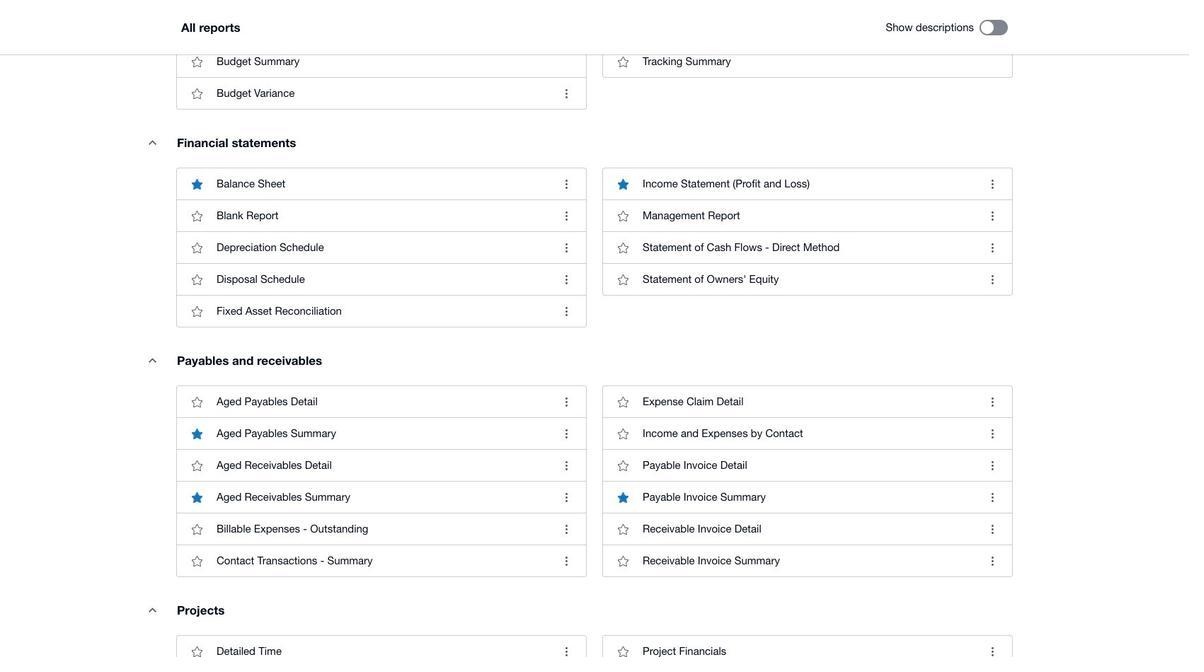 Task type: locate. For each thing, give the bounding box(es) containing it.
1 remove favorite image from the top
[[183, 170, 211, 198]]

favorite image
[[183, 48, 211, 76], [609, 202, 637, 230], [609, 266, 637, 294], [183, 297, 211, 326], [609, 452, 637, 480], [183, 547, 211, 576], [609, 547, 637, 576], [609, 638, 637, 658]]

0 vertical spatial expand report group image
[[138, 128, 166, 157]]

expand report group image
[[138, 128, 166, 157], [138, 596, 166, 625]]

more options image
[[552, 79, 580, 108], [552, 170, 580, 198], [552, 234, 580, 262], [552, 297, 580, 326], [552, 388, 580, 416], [552, 420, 580, 448], [552, 484, 580, 512], [552, 516, 580, 544], [552, 547, 580, 576], [978, 638, 1007, 658]]

more options image
[[552, 202, 580, 230], [552, 266, 580, 294], [552, 452, 580, 480], [552, 638, 580, 658]]

1 more options image from the top
[[552, 202, 580, 230]]

3 more options image from the top
[[552, 452, 580, 480]]

0 vertical spatial remove favorite image
[[183, 170, 211, 198]]

1 vertical spatial remove favorite image
[[183, 420, 211, 448]]

favorite image
[[609, 48, 637, 76], [183, 79, 211, 108], [183, 202, 211, 230], [183, 234, 211, 262], [609, 234, 637, 262], [183, 266, 211, 294], [183, 388, 211, 416], [609, 388, 637, 416], [609, 420, 637, 448], [183, 452, 211, 480], [183, 516, 211, 544], [609, 516, 637, 544], [183, 638, 211, 658]]

2 more options image from the top
[[552, 266, 580, 294]]

expand report group image
[[138, 346, 166, 375]]

1 vertical spatial expand report group image
[[138, 596, 166, 625]]

remove favorite image
[[183, 170, 211, 198], [183, 420, 211, 448]]

remove favorite image
[[609, 170, 637, 198], [183, 484, 211, 512], [609, 484, 637, 512]]



Task type: describe. For each thing, give the bounding box(es) containing it.
4 more options image from the top
[[552, 638, 580, 658]]

2 expand report group image from the top
[[138, 596, 166, 625]]

2 remove favorite image from the top
[[183, 420, 211, 448]]

1 expand report group image from the top
[[138, 128, 166, 157]]



Task type: vqa. For each thing, say whether or not it's contained in the screenshot.
1st 'Expand report group' Icon from the top of the page
yes



